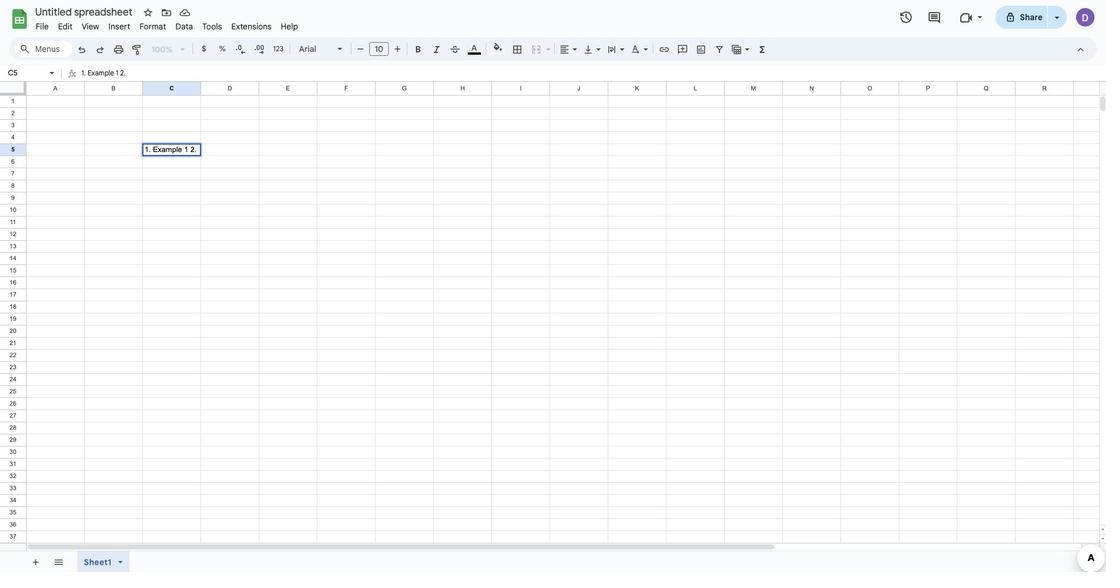 Task type: describe. For each thing, give the bounding box(es) containing it.
share button
[[996, 6, 1048, 29]]

1 for 1. example 1 2. text box
[[116, 69, 118, 77]]

none text field inside name box (⌘ + j) element
[[5, 67, 47, 78]]

Font size text field
[[370, 42, 388, 56]]

C5 field
[[145, 145, 199, 154]]

tools menu item
[[198, 20, 227, 33]]

menu bar banner
[[0, 0, 1107, 572]]

sheet1 button
[[77, 552, 129, 572]]

help menu item
[[276, 20, 303, 33]]

2. for 1. example 1 2. field
[[190, 145, 197, 154]]

sheet1
[[84, 557, 112, 568]]

$
[[202, 44, 206, 54]]

menu bar inside menu bar banner
[[31, 15, 303, 34]]

1. for 1. example 1 2. field
[[145, 145, 151, 154]]

1. for 1. example 1 2. text box
[[81, 69, 86, 77]]

Rename text field
[[31, 5, 139, 18]]

file
[[36, 21, 49, 32]]

Star checkbox
[[118, 0, 166, 42]]

sheet1 toolbar
[[73, 552, 139, 572]]

help
[[281, 21, 298, 32]]

example for 1. example 1 2. field
[[153, 145, 182, 154]]

quick sharing actions image
[[1055, 17, 1060, 35]]

edit
[[58, 21, 73, 32]]

1. example 1 2. for 1. example 1 2. text box
[[81, 69, 126, 77]]

Zoom text field
[[149, 41, 176, 58]]

edit menu item
[[53, 20, 77, 33]]

text wrapping image
[[606, 41, 619, 57]]

1. Example 1 2. text field
[[81, 66, 1107, 81]]

Font size field
[[369, 42, 394, 56]]

insert menu item
[[104, 20, 135, 33]]

insert
[[109, 21, 130, 32]]

123 button
[[269, 40, 288, 58]]

main toolbar
[[71, 40, 772, 59]]

all sheets image
[[49, 553, 67, 571]]

format menu item
[[135, 20, 171, 33]]

functions image
[[756, 41, 769, 57]]

text rotation image
[[629, 41, 643, 57]]

text color image
[[468, 41, 481, 55]]

Zoom field
[[147, 41, 190, 58]]

borders image
[[511, 41, 524, 57]]



Task type: vqa. For each thing, say whether or not it's contained in the screenshot.
THE TOOLS menu item
yes



Task type: locate. For each thing, give the bounding box(es) containing it.
1
[[116, 69, 118, 77], [184, 145, 188, 154]]

1. example 1 2.
[[81, 69, 126, 77], [145, 145, 197, 154]]

toolbar
[[24, 552, 72, 572], [141, 552, 144, 572]]

application
[[0, 0, 1107, 572]]

1 vertical spatial 1.
[[145, 145, 151, 154]]

123
[[273, 44, 284, 53]]

1 horizontal spatial 2.
[[190, 145, 197, 154]]

1 horizontal spatial 1
[[184, 145, 188, 154]]

fill color image
[[491, 41, 505, 55]]

0 horizontal spatial toolbar
[[24, 552, 72, 572]]

0 horizontal spatial 2.
[[120, 69, 126, 77]]

1 for 1. example 1 2. field
[[184, 145, 188, 154]]

menu bar containing file
[[31, 15, 303, 34]]

tools
[[202, 21, 222, 32]]

2 toolbar from the left
[[141, 552, 144, 572]]

1 vertical spatial 2.
[[190, 145, 197, 154]]

data
[[175, 21, 193, 32]]

2. inside 1. example 1 2. text box
[[120, 69, 126, 77]]

1 horizontal spatial 1. example 1 2.
[[145, 145, 197, 154]]

1 vertical spatial 1. example 1 2.
[[145, 145, 197, 154]]

1 toolbar from the left
[[24, 552, 72, 572]]

1 vertical spatial example
[[153, 145, 182, 154]]

menu bar
[[31, 15, 303, 34]]

share
[[1020, 12, 1043, 22]]

0 horizontal spatial 1. example 1 2.
[[81, 69, 126, 77]]

1. inside 1. example 1 2. text box
[[81, 69, 86, 77]]

arial
[[299, 44, 317, 54]]

font list. arial selected. option
[[299, 41, 331, 57]]

application containing share
[[0, 0, 1107, 572]]

None text field
[[5, 67, 47, 78]]

0 vertical spatial 2.
[[120, 69, 126, 77]]

1 inside text box
[[116, 69, 118, 77]]

example
[[88, 69, 114, 77], [153, 145, 182, 154]]

toolbar left sheet1
[[24, 552, 72, 572]]

view
[[82, 21, 99, 32]]

1 horizontal spatial example
[[153, 145, 182, 154]]

toolbar right sheet1 toolbar
[[141, 552, 144, 572]]

0 horizontal spatial 1
[[116, 69, 118, 77]]

0 vertical spatial 1
[[116, 69, 118, 77]]

0 vertical spatial 1.
[[81, 69, 86, 77]]

1 horizontal spatial toolbar
[[141, 552, 144, 572]]

format
[[140, 21, 166, 32]]

1 vertical spatial 1
[[184, 145, 188, 154]]

example inside 1. example 1 2. text box
[[88, 69, 114, 77]]

extensions menu item
[[227, 20, 276, 33]]

view menu item
[[77, 20, 104, 33]]

vertical align image
[[582, 41, 595, 57]]

name box (⌘ + j) element
[[3, 66, 58, 80]]

Menus field
[[14, 41, 72, 57]]

2.
[[120, 69, 126, 77], [190, 145, 197, 154]]

0 horizontal spatial example
[[88, 69, 114, 77]]

$ button
[[195, 40, 213, 58]]

1 horizontal spatial 1.
[[145, 145, 151, 154]]

0 horizontal spatial 1.
[[81, 69, 86, 77]]

%
[[219, 44, 226, 54]]

1. example 1 2. inside text box
[[81, 69, 126, 77]]

extensions
[[231, 21, 272, 32]]

example for 1. example 1 2. text box
[[88, 69, 114, 77]]

1. example 1 2. for 1. example 1 2. field
[[145, 145, 197, 154]]

% button
[[214, 40, 231, 58]]

0 vertical spatial 1. example 1 2.
[[81, 69, 126, 77]]

2. for 1. example 1 2. text box
[[120, 69, 126, 77]]

file menu item
[[31, 20, 53, 33]]

0 vertical spatial example
[[88, 69, 114, 77]]

1.
[[81, 69, 86, 77], [145, 145, 151, 154]]

data menu item
[[171, 20, 198, 33]]



